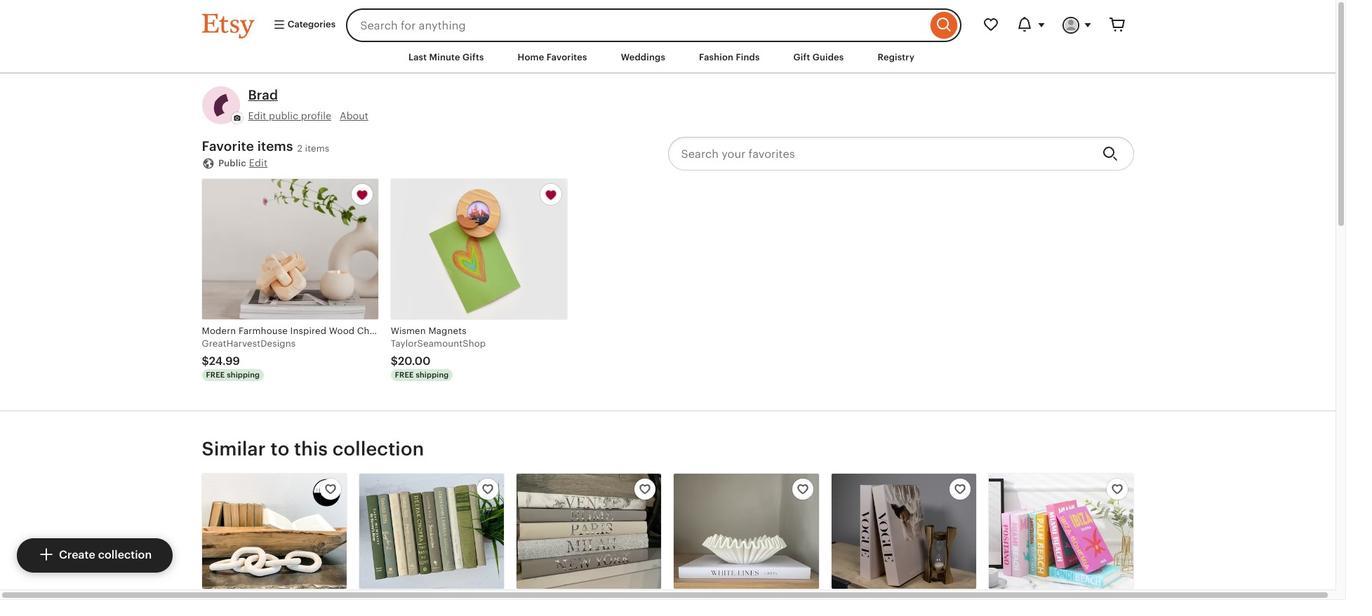 Task type: vqa. For each thing, say whether or not it's contained in the screenshot.
order,
no



Task type: locate. For each thing, give the bounding box(es) containing it.
shipping down 24.99
[[227, 371, 260, 379]]

2 shipping from the left
[[416, 371, 449, 379]]

1 vertical spatial edit
[[249, 157, 268, 168]]

free
[[206, 371, 225, 379], [395, 371, 414, 379]]

menu bar containing last minute gifts
[[177, 42, 1159, 74]]

1 free from the left
[[206, 371, 225, 379]]

fashion finds
[[699, 52, 760, 62]]

minute
[[429, 52, 460, 62]]

$ down wismen
[[391, 354, 398, 368]]

0 horizontal spatial free
[[206, 371, 225, 379]]

registry link
[[867, 45, 925, 70]]

0 vertical spatial edit
[[248, 110, 266, 121]]

1 vertical spatial collection
[[98, 548, 152, 562]]

about button
[[340, 109, 368, 123]]

edit
[[248, 110, 266, 121], [249, 157, 268, 168]]

free down 24.99
[[206, 371, 225, 379]]

24.99
[[209, 354, 240, 368]]

1 horizontal spatial collection
[[333, 438, 424, 460]]

none search field inside categories banner
[[346, 8, 961, 42]]

2 $ from the left
[[391, 354, 398, 368]]

edit public profile link
[[248, 109, 331, 123]]

0 vertical spatial collection
[[333, 438, 424, 460]]

0 horizontal spatial $
[[202, 354, 209, 368]]

greatharvestdesigns
[[202, 338, 296, 349]]

edit down favorite items 2 items
[[249, 157, 268, 168]]

similar to this collection
[[202, 438, 424, 460]]

home
[[518, 52, 544, 62]]

collection right create
[[98, 548, 152, 562]]

gift guides
[[794, 52, 844, 62]]

create collection button
[[17, 539, 173, 573]]

to
[[271, 438, 290, 460]]

$ down greatharvestdesigns
[[202, 354, 209, 368]]

items up edit button
[[257, 139, 293, 154]]

0 horizontal spatial shipping
[[227, 371, 260, 379]]

edit button
[[249, 156, 268, 170]]

gifts
[[463, 52, 484, 62]]

1 horizontal spatial items
[[305, 143, 330, 153]]

edit down brad button
[[248, 110, 266, 121]]

categories banner
[[177, 0, 1159, 42]]

1 horizontal spatial $
[[391, 354, 398, 368]]

edit public profile
[[248, 110, 331, 121]]

taylorseamountshop
[[391, 338, 486, 349]]

modern farmhouse inspired wood chain 3 link decor for living room, coffee table decor, bookshelf decor, housewarming gift, mothers day gift image
[[202, 179, 378, 319]]

guides
[[813, 52, 844, 62]]

create collection
[[59, 548, 152, 562]]

white lines label coffee table minimalist styling book image
[[674, 474, 819, 589]]

1 $ from the left
[[202, 354, 209, 368]]

weddings link
[[611, 45, 676, 70]]

brad button
[[248, 86, 278, 105]]

collection inside button
[[98, 548, 152, 562]]

gift guides link
[[783, 45, 855, 70]]

last minute gifts
[[408, 52, 484, 62]]

profile
[[301, 110, 331, 121]]

wismen magnets taylorseamountshop $ 20.00 free shipping
[[391, 325, 486, 379]]

categories
[[285, 19, 336, 30]]

shipping
[[227, 371, 260, 379], [416, 371, 449, 379]]

edit for edit
[[249, 157, 268, 168]]

free down 20.00
[[395, 371, 414, 379]]

None search field
[[346, 8, 961, 42]]

2 free from the left
[[395, 371, 414, 379]]

home favorites
[[518, 52, 587, 62]]

0 horizontal spatial collection
[[98, 548, 152, 562]]

coffee table book set | coffee table decor | book decor | decorative books | modern book decor | modern books | personalized book set decor image
[[517, 474, 662, 589]]

collection right this
[[333, 438, 424, 460]]

wismen
[[391, 325, 426, 336]]

1 horizontal spatial shipping
[[416, 371, 449, 379]]

items
[[257, 139, 293, 154], [305, 143, 330, 153]]

1 horizontal spatial free
[[395, 371, 414, 379]]

menu bar
[[177, 42, 1159, 74]]

shipping down 20.00
[[416, 371, 449, 379]]

edit for edit public profile
[[248, 110, 266, 121]]

1 shipping from the left
[[227, 371, 260, 379]]

collection
[[333, 438, 424, 460], [98, 548, 152, 562]]

2
[[297, 143, 303, 153]]

magnets
[[429, 325, 467, 336]]

$
[[202, 354, 209, 368], [391, 354, 398, 368]]

about
[[340, 110, 368, 121]]

Search your favorites text field
[[668, 137, 1091, 171]]

items right 2
[[305, 143, 330, 153]]

create
[[59, 548, 95, 562]]

0 horizontal spatial items
[[257, 139, 293, 154]]

$ inside wismen magnets taylorseamountshop $ 20.00 free shipping
[[391, 354, 398, 368]]



Task type: describe. For each thing, give the bounding box(es) containing it.
free inside greatharvestdesigns $ 24.99 free shipping
[[206, 371, 225, 379]]

free inside wismen magnets taylorseamountshop $ 20.00 free shipping
[[395, 371, 414, 379]]

Search for anything text field
[[346, 8, 927, 42]]

20.00
[[398, 354, 431, 368]]

last
[[408, 52, 427, 62]]

decorative books for home decor | coffee table books decor | faux books for decoration | fashion books decor | designer books decor image
[[832, 474, 977, 589]]

finds
[[736, 52, 760, 62]]

favorite
[[202, 139, 254, 154]]

items inside favorite items 2 items
[[305, 143, 330, 153]]

this
[[294, 438, 328, 460]]

shipping inside wismen magnets taylorseamountshop $ 20.00 free shipping
[[416, 371, 449, 379]]

$ inside greatharvestdesigns $ 24.99 free shipping
[[202, 354, 209, 368]]

earth tone decor books, neutral decor books, cream and sage decorative book stack, neutral books for decorating, green decor books image
[[359, 474, 504, 589]]

greatharvestdesigns $ 24.99 free shipping
[[202, 338, 296, 379]]

wismen magnets image
[[391, 179, 567, 319]]

wood chain link - hand carved decorative wooden chain, white washed, sustainable pine wood image
[[202, 474, 347, 589]]

coffee table book decor , decorative books, openable book box, vacation travel fake book, faux staging books, books gift image
[[989, 474, 1134, 589]]

public
[[218, 158, 246, 168]]

similar
[[202, 438, 266, 460]]

shipping inside greatharvestdesigns $ 24.99 free shipping
[[227, 371, 260, 379]]

favorite items 2 items
[[202, 139, 330, 154]]

categories button
[[262, 13, 342, 38]]

fashion finds link
[[689, 45, 770, 70]]

gift
[[794, 52, 810, 62]]

registry
[[878, 52, 915, 62]]

brad
[[248, 88, 278, 103]]

public
[[269, 110, 298, 121]]

weddings
[[621, 52, 666, 62]]

last minute gifts link
[[398, 45, 495, 70]]

favorites
[[547, 52, 587, 62]]

fashion
[[699, 52, 734, 62]]

home favorites link
[[507, 45, 598, 70]]



